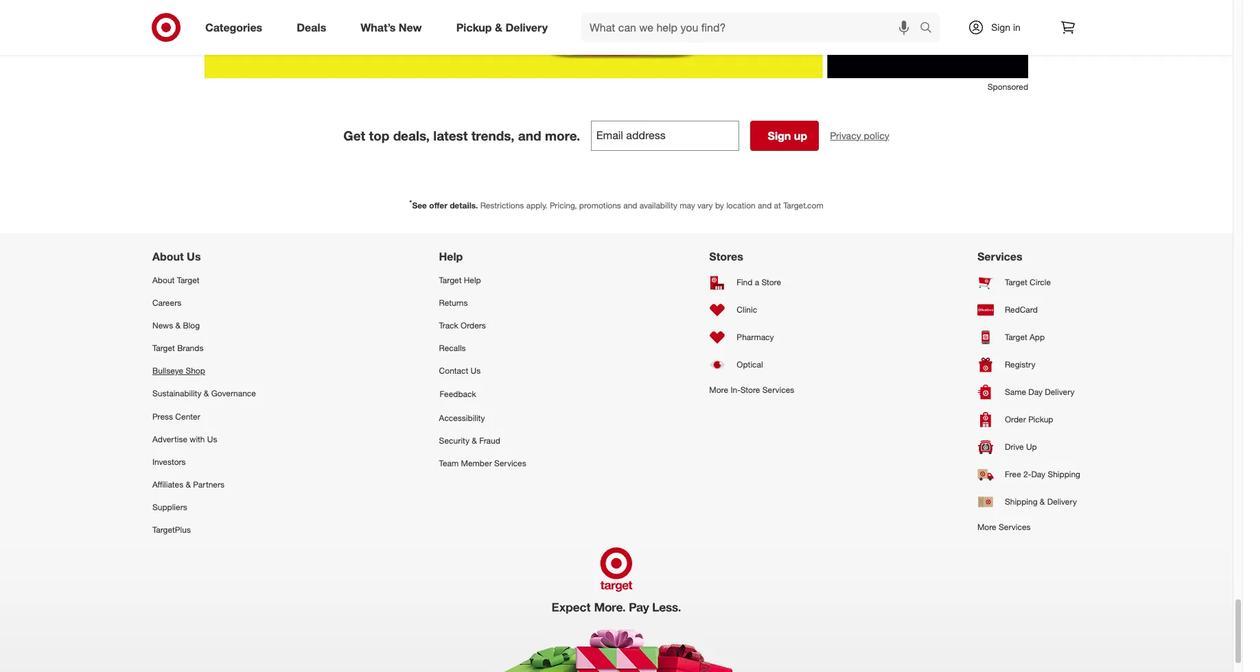 Task type: locate. For each thing, give the bounding box(es) containing it.
more.
[[545, 127, 580, 143]]

0 horizontal spatial store
[[741, 385, 760, 395]]

pharmacy link
[[709, 324, 795, 351]]

services down optical link
[[763, 385, 795, 395]]

day
[[1029, 387, 1043, 398], [1032, 470, 1046, 480]]

registry link
[[978, 351, 1081, 379]]

day right free
[[1032, 470, 1046, 480]]

us right contact
[[471, 366, 481, 376]]

about for about us
[[152, 250, 184, 263]]

sign inside 'button'
[[768, 129, 791, 143]]

delivery for same day delivery
[[1045, 387, 1075, 398]]

& for sustainability
[[204, 389, 209, 399]]

advertise with us link
[[152, 428, 256, 451]]

& inside 'news & blog' link
[[175, 321, 181, 331]]

drive up link
[[978, 434, 1081, 461]]

1 vertical spatial us
[[471, 366, 481, 376]]

help up returns link
[[464, 275, 481, 285]]

investors link
[[152, 451, 256, 474]]

1 vertical spatial about
[[152, 275, 175, 285]]

0 vertical spatial delivery
[[506, 20, 548, 34]]

& inside pickup & delivery link
[[495, 20, 503, 34]]

fraud
[[479, 436, 500, 446]]

& for pickup
[[495, 20, 503, 34]]

1 vertical spatial pickup
[[1029, 415, 1053, 425]]

targetplus link
[[152, 519, 256, 542]]

store for a
[[762, 277, 781, 288]]

2 about from the top
[[152, 275, 175, 285]]

advertise with us
[[152, 434, 217, 445]]

What can we help you find? suggestions appear below search field
[[582, 12, 923, 43]]

& inside sustainability & governance link
[[204, 389, 209, 399]]

up
[[794, 129, 807, 143]]

us for contact us
[[471, 366, 481, 376]]

us for about us
[[187, 250, 201, 263]]

sponsored
[[988, 82, 1028, 92]]

sign
[[991, 21, 1011, 33], [768, 129, 791, 143]]

store for in-
[[741, 385, 760, 395]]

more
[[709, 385, 729, 395], [978, 522, 997, 533]]

1 vertical spatial delivery
[[1045, 387, 1075, 398]]

and left availability
[[624, 200, 637, 210]]

more in-store services
[[709, 385, 795, 395]]

sign left up
[[768, 129, 791, 143]]

0 vertical spatial help
[[439, 250, 463, 263]]

target app
[[1005, 332, 1045, 343]]

feedback
[[440, 390, 476, 400]]

pickup right order
[[1029, 415, 1053, 425]]

sign left in
[[991, 21, 1011, 33]]

target
[[177, 275, 199, 285], [439, 275, 462, 285], [1005, 277, 1028, 288], [1005, 332, 1028, 343], [152, 343, 175, 354]]

1 horizontal spatial help
[[464, 275, 481, 285]]

offer
[[429, 200, 448, 210]]

security
[[439, 436, 470, 446]]

redcard link
[[978, 296, 1081, 324]]

0 horizontal spatial pickup
[[456, 20, 492, 34]]

stores
[[709, 250, 743, 263]]

0 horizontal spatial and
[[518, 127, 541, 143]]

target inside target help link
[[439, 275, 462, 285]]

2 horizontal spatial us
[[471, 366, 481, 376]]

& inside shipping & delivery link
[[1040, 497, 1045, 507]]

0 vertical spatial shipping
[[1048, 470, 1081, 480]]

privacy policy
[[830, 129, 890, 141]]

store
[[762, 277, 781, 288], [741, 385, 760, 395]]

about target link
[[152, 269, 256, 292]]

target circle
[[1005, 277, 1051, 288]]

1 horizontal spatial more
[[978, 522, 997, 533]]

and left 'more.'
[[518, 127, 541, 143]]

more for more services
[[978, 522, 997, 533]]

1 vertical spatial store
[[741, 385, 760, 395]]

pickup & delivery
[[456, 20, 548, 34]]

about up careers
[[152, 275, 175, 285]]

what's new
[[361, 20, 422, 34]]

shipping & delivery link
[[978, 489, 1081, 516]]

bullseye
[[152, 366, 183, 376]]

sign up button
[[751, 121, 819, 151]]

1 vertical spatial shipping
[[1005, 497, 1038, 507]]

0 vertical spatial about
[[152, 250, 184, 263]]

1 horizontal spatial store
[[762, 277, 781, 288]]

us
[[187, 250, 201, 263], [471, 366, 481, 376], [207, 434, 217, 445]]

and left at
[[758, 200, 772, 210]]

services down shipping & delivery link
[[999, 522, 1031, 533]]

target down about us
[[177, 275, 199, 285]]

us up 'about target' link
[[187, 250, 201, 263]]

& inside affiliates & partners link
[[186, 480, 191, 490]]

team member services
[[439, 459, 526, 469]]

in
[[1013, 21, 1021, 33]]

0 horizontal spatial us
[[187, 250, 201, 263]]

order pickup link
[[978, 406, 1081, 434]]

target left "app"
[[1005, 332, 1028, 343]]

0 horizontal spatial help
[[439, 250, 463, 263]]

same day delivery link
[[978, 379, 1081, 406]]

us right with at left bottom
[[207, 434, 217, 445]]

target up returns
[[439, 275, 462, 285]]

more left in-
[[709, 385, 729, 395]]

policy
[[864, 129, 890, 141]]

targetplus
[[152, 525, 191, 536]]

services
[[978, 250, 1023, 263], [763, 385, 795, 395], [494, 459, 526, 469], [999, 522, 1031, 533]]

0 vertical spatial day
[[1029, 387, 1043, 398]]

target inside 'about target' link
[[177, 275, 199, 285]]

careers link
[[152, 292, 256, 314]]

1 about from the top
[[152, 250, 184, 263]]

sustainability
[[152, 389, 201, 399]]

0 vertical spatial more
[[709, 385, 729, 395]]

same
[[1005, 387, 1026, 398]]

services down fraud
[[494, 459, 526, 469]]

member
[[461, 459, 492, 469]]

target for target circle
[[1005, 277, 1028, 288]]

returns link
[[439, 292, 526, 314]]

0 vertical spatial sign
[[991, 21, 1011, 33]]

& inside 'security & fraud' link
[[472, 436, 477, 446]]

availability
[[640, 200, 678, 210]]

contact us link
[[439, 360, 526, 383]]

store down optical link
[[741, 385, 760, 395]]

0 horizontal spatial more
[[709, 385, 729, 395]]

see
[[412, 200, 427, 210]]

1 horizontal spatial and
[[624, 200, 637, 210]]

1 vertical spatial more
[[978, 522, 997, 533]]

news & blog link
[[152, 314, 256, 337]]

contact
[[439, 366, 468, 376]]

more down shipping & delivery link
[[978, 522, 997, 533]]

latest
[[433, 127, 468, 143]]

deals,
[[393, 127, 430, 143]]

shipping up shipping & delivery
[[1048, 470, 1081, 480]]

2 vertical spatial us
[[207, 434, 217, 445]]

track orders
[[439, 321, 486, 331]]

pickup right new
[[456, 20, 492, 34]]

&
[[495, 20, 503, 34], [175, 321, 181, 331], [204, 389, 209, 399], [472, 436, 477, 446], [186, 480, 191, 490], [1040, 497, 1045, 507]]

target down the news
[[152, 343, 175, 354]]

shipping
[[1048, 470, 1081, 480], [1005, 497, 1038, 507]]

target inside target circle link
[[1005, 277, 1028, 288]]

sign in link
[[956, 12, 1042, 43]]

target for target brands
[[152, 343, 175, 354]]

shipping up more services link
[[1005, 497, 1038, 507]]

1 vertical spatial sign
[[768, 129, 791, 143]]

target inside target brands link
[[152, 343, 175, 354]]

store right a
[[762, 277, 781, 288]]

& for news
[[175, 321, 181, 331]]

0 horizontal spatial shipping
[[1005, 497, 1038, 507]]

same day delivery
[[1005, 387, 1075, 398]]

brands
[[177, 343, 204, 354]]

& for security
[[472, 436, 477, 446]]

target inside target app link
[[1005, 332, 1028, 343]]

more services
[[978, 522, 1031, 533]]

target for target app
[[1005, 332, 1028, 343]]

* see offer details. restrictions apply. pricing, promotions and availability may vary by location and at target.com
[[409, 198, 824, 210]]

& for shipping
[[1040, 497, 1045, 507]]

free
[[1005, 470, 1021, 480]]

1 horizontal spatial shipping
[[1048, 470, 1081, 480]]

2 vertical spatial delivery
[[1048, 497, 1077, 507]]

day right same
[[1029, 387, 1043, 398]]

0 horizontal spatial sign
[[768, 129, 791, 143]]

about up about target
[[152, 250, 184, 263]]

1 horizontal spatial sign
[[991, 21, 1011, 33]]

help up target help on the top of page
[[439, 250, 463, 263]]

1 horizontal spatial pickup
[[1029, 415, 1053, 425]]

None text field
[[591, 121, 740, 151]]

& for affiliates
[[186, 480, 191, 490]]

0 vertical spatial store
[[762, 277, 781, 288]]

pickup & delivery link
[[445, 12, 565, 43]]

0 vertical spatial us
[[187, 250, 201, 263]]

target left circle
[[1005, 277, 1028, 288]]



Task type: describe. For each thing, give the bounding box(es) containing it.
sign for sign up
[[768, 129, 791, 143]]

location
[[726, 200, 756, 210]]

track orders link
[[439, 314, 526, 337]]

returns
[[439, 298, 468, 308]]

target circle link
[[978, 269, 1081, 296]]

by
[[715, 200, 724, 210]]

app
[[1030, 332, 1045, 343]]

target brands
[[152, 343, 204, 354]]

target for target help
[[439, 275, 462, 285]]

affiliates & partners
[[152, 480, 225, 490]]

privacy policy link
[[830, 129, 890, 142]]

search button
[[914, 12, 947, 45]]

pharmacy
[[737, 332, 774, 343]]

affiliates
[[152, 480, 183, 490]]

recalls
[[439, 343, 466, 354]]

optical link
[[709, 351, 795, 379]]

find a store link
[[709, 269, 795, 296]]

what's new link
[[349, 12, 439, 43]]

advertisement region
[[205, 0, 1028, 81]]

center
[[175, 412, 200, 422]]

about target
[[152, 275, 199, 285]]

trends,
[[471, 127, 515, 143]]

team
[[439, 459, 459, 469]]

sign in
[[991, 21, 1021, 33]]

clinic link
[[709, 296, 795, 324]]

recalls link
[[439, 337, 526, 360]]

careers
[[152, 298, 181, 308]]

delivery for pickup & delivery
[[506, 20, 548, 34]]

press center
[[152, 412, 200, 422]]

sustainability & governance link
[[152, 383, 256, 405]]

sign up
[[768, 129, 807, 143]]

may
[[680, 200, 695, 210]]

details.
[[450, 200, 478, 210]]

in-
[[731, 385, 741, 395]]

more for more in-store services
[[709, 385, 729, 395]]

target app link
[[978, 324, 1081, 351]]

clinic
[[737, 305, 757, 315]]

advertise
[[152, 434, 187, 445]]

drive up
[[1005, 442, 1037, 453]]

privacy
[[830, 129, 861, 141]]

affiliates & partners link
[[152, 474, 256, 496]]

sign for sign in
[[991, 21, 1011, 33]]

circle
[[1030, 277, 1051, 288]]

about for about target
[[152, 275, 175, 285]]

find
[[737, 277, 753, 288]]

bullseye shop link
[[152, 360, 256, 383]]

1 vertical spatial day
[[1032, 470, 1046, 480]]

target brands link
[[152, 337, 256, 360]]

investors
[[152, 457, 186, 467]]

promotions
[[579, 200, 621, 210]]

1 vertical spatial help
[[464, 275, 481, 285]]

accessibility link
[[439, 407, 526, 430]]

new
[[399, 20, 422, 34]]

top
[[369, 127, 390, 143]]

blog
[[183, 321, 200, 331]]

free 2-day shipping link
[[978, 461, 1081, 489]]

a
[[755, 277, 759, 288]]

order
[[1005, 415, 1026, 425]]

optical
[[737, 360, 763, 370]]

target help
[[439, 275, 481, 285]]

restrictions
[[480, 200, 524, 210]]

press center link
[[152, 405, 256, 428]]

shop
[[186, 366, 205, 376]]

bullseye shop
[[152, 366, 205, 376]]

2-
[[1024, 470, 1032, 480]]

get
[[343, 127, 365, 143]]

governance
[[211, 389, 256, 399]]

what's
[[361, 20, 396, 34]]

1 horizontal spatial us
[[207, 434, 217, 445]]

0 vertical spatial pickup
[[456, 20, 492, 34]]

more in-store services link
[[709, 379, 795, 402]]

news & blog
[[152, 321, 200, 331]]

shipping & delivery
[[1005, 497, 1077, 507]]

deals
[[297, 20, 326, 34]]

team member services link
[[439, 452, 526, 475]]

security & fraud link
[[439, 430, 526, 452]]

suppliers link
[[152, 496, 256, 519]]

at
[[774, 200, 781, 210]]

order pickup
[[1005, 415, 1053, 425]]

more services link
[[978, 516, 1081, 539]]

security & fraud
[[439, 436, 500, 446]]

pricing,
[[550, 200, 577, 210]]

partners
[[193, 480, 225, 490]]

target: expect more. pay less. image
[[424, 542, 809, 673]]

contact us
[[439, 366, 481, 376]]

2 horizontal spatial and
[[758, 200, 772, 210]]

search
[[914, 22, 947, 35]]

track
[[439, 321, 458, 331]]

delivery for shipping & delivery
[[1048, 497, 1077, 507]]

with
[[190, 434, 205, 445]]

services up target circle
[[978, 250, 1023, 263]]

deals link
[[285, 12, 343, 43]]

pickup inside "link"
[[1029, 415, 1053, 425]]

about us
[[152, 250, 201, 263]]

*
[[409, 198, 412, 206]]



Task type: vqa. For each thing, say whether or not it's contained in the screenshot.
Metal to the top
no



